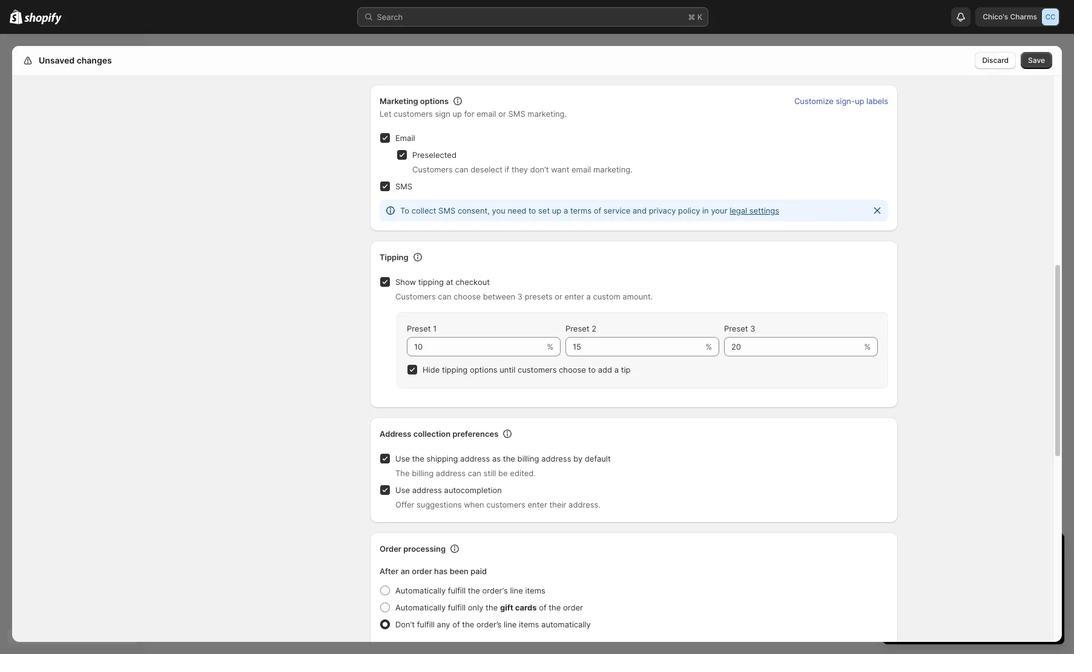 Task type: locate. For each thing, give the bounding box(es) containing it.
up
[[855, 96, 865, 106], [453, 109, 462, 119], [552, 206, 562, 216]]

1 vertical spatial or
[[555, 292, 563, 302]]

customers can deselect if they don't want email marketing.
[[413, 165, 633, 174]]

settings
[[36, 55, 71, 65]]

can for deselect
[[455, 165, 469, 174]]

2 horizontal spatial for
[[961, 598, 971, 608]]

hide tipping options until customers choose to add a tip
[[423, 365, 631, 375]]

for right sign
[[464, 109, 475, 119]]

paid
[[471, 567, 487, 577]]

for inside settings dialog
[[464, 109, 475, 119]]

0 horizontal spatial 3
[[518, 292, 523, 302]]

1 vertical spatial choose
[[559, 365, 586, 375]]

use for use address autocompletion
[[396, 486, 410, 496]]

2 horizontal spatial preset
[[725, 324, 748, 334]]

or up if
[[499, 109, 506, 119]]

for down 'select'
[[895, 598, 906, 608]]

use up offer
[[396, 486, 410, 496]]

tipping left at
[[418, 277, 444, 287]]

1 horizontal spatial marketing.
[[594, 165, 633, 174]]

deselect
[[471, 165, 503, 174]]

tipping
[[380, 253, 409, 262]]

1 vertical spatial automatically
[[396, 603, 446, 613]]

k
[[698, 12, 703, 22]]

until
[[500, 365, 516, 375]]

customers down preselected
[[413, 165, 453, 174]]

2 vertical spatial trial
[[1032, 586, 1046, 595]]

trial left ends
[[914, 566, 928, 576]]

1 horizontal spatial for
[[895, 598, 906, 608]]

status containing to collect sms consent, you need to set up a terms of service and privacy policy in your
[[380, 200, 889, 222]]

save button
[[1021, 52, 1053, 69]]

or for email
[[499, 109, 506, 119]]

1 horizontal spatial options
[[470, 365, 498, 375]]

1 horizontal spatial up
[[552, 206, 562, 216]]

to for add
[[589, 365, 596, 375]]

1 vertical spatial options
[[470, 365, 498, 375]]

offer suggestions when customers enter their address.
[[396, 500, 601, 510]]

of right terms at right
[[594, 206, 602, 216]]

your up 'select'
[[895, 566, 912, 576]]

0 vertical spatial billing
[[518, 454, 539, 464]]

the right as
[[503, 454, 515, 464]]

use up the
[[396, 454, 410, 464]]

to right plan
[[945, 586, 953, 595]]

address
[[460, 454, 490, 464], [542, 454, 572, 464], [436, 469, 466, 479], [412, 486, 442, 496]]

automatically down after an order has been paid
[[396, 586, 446, 596]]

0 vertical spatial choose
[[454, 292, 481, 302]]

fulfill left any
[[417, 620, 435, 630]]

1 vertical spatial fulfill
[[448, 603, 466, 613]]

your up your trial ends on
[[895, 545, 921, 559]]

the
[[412, 454, 425, 464], [503, 454, 515, 464], [468, 586, 480, 596], [486, 603, 498, 613], [549, 603, 561, 613], [462, 620, 475, 630]]

up left labels
[[855, 96, 865, 106]]

1 vertical spatial sms
[[396, 182, 413, 191]]

marketing. up service
[[594, 165, 633, 174]]

of right cards
[[539, 603, 547, 613]]

preset for preset 2
[[566, 324, 590, 334]]

billing up edited.
[[518, 454, 539, 464]]

1 vertical spatial billing
[[412, 469, 434, 479]]

0 horizontal spatial to
[[529, 206, 536, 216]]

1 horizontal spatial or
[[555, 292, 563, 302]]

1 horizontal spatial order
[[563, 603, 583, 613]]

or right the "presets"
[[555, 292, 563, 302]]

0 horizontal spatial preset
[[407, 324, 431, 334]]

options left until
[[470, 365, 498, 375]]

0 vertical spatial to
[[529, 206, 536, 216]]

customers down marketing options
[[394, 109, 433, 119]]

2 automatically from the top
[[396, 603, 446, 613]]

options up sign
[[420, 96, 449, 106]]

0 vertical spatial sms
[[509, 109, 526, 119]]

dialog
[[1067, 46, 1075, 643]]

automatically up don't
[[396, 603, 446, 613]]

3 inside select a plan to extend your shopify trial for just $1/month for your first 3 months.
[[1009, 598, 1014, 608]]

2 horizontal spatial 3
[[1009, 598, 1014, 608]]

a
[[564, 206, 568, 216], [587, 292, 591, 302], [615, 365, 619, 375], [921, 586, 925, 595]]

be
[[499, 469, 508, 479]]

email right sign
[[477, 109, 497, 119]]

order processing
[[380, 545, 446, 554]]

0 vertical spatial order
[[412, 567, 432, 577]]

2 vertical spatial customers
[[487, 500, 526, 510]]

3 up preset 3 % text box at right
[[751, 324, 756, 334]]

0 horizontal spatial up
[[453, 109, 462, 119]]

Preset 3 text field
[[725, 337, 862, 357]]

0 vertical spatial email
[[477, 109, 497, 119]]

charms
[[1011, 12, 1038, 21]]

presets
[[525, 292, 553, 302]]

and
[[633, 206, 647, 216]]

your inside dropdown button
[[895, 545, 921, 559]]

customers down show
[[396, 292, 436, 302]]

2 vertical spatial to
[[945, 586, 953, 595]]

2
[[592, 324, 597, 334]]

items down cards
[[519, 620, 539, 630]]

policy
[[678, 206, 701, 216]]

or for presets
[[555, 292, 563, 302]]

billing right the
[[412, 469, 434, 479]]

1 horizontal spatial 3
[[751, 324, 756, 334]]

choose left add
[[559, 365, 586, 375]]

order right an
[[412, 567, 432, 577]]

tip
[[621, 365, 631, 375]]

1 vertical spatial your
[[895, 566, 912, 576]]

when
[[464, 500, 484, 510]]

0 horizontal spatial for
[[464, 109, 475, 119]]

enter
[[565, 292, 584, 302], [528, 500, 547, 510]]

just up on
[[950, 545, 970, 559]]

1 vertical spatial customers
[[396, 292, 436, 302]]

1 vertical spatial to
[[589, 365, 596, 375]]

just down 'select'
[[908, 598, 921, 608]]

the
[[396, 469, 410, 479]]

can left still
[[468, 469, 482, 479]]

2 preset from the left
[[566, 324, 590, 334]]

items up cards
[[525, 586, 546, 596]]

email
[[477, 109, 497, 119], [572, 165, 592, 174]]

or
[[499, 109, 506, 119], [555, 292, 563, 302]]

to for set
[[529, 206, 536, 216]]

customers right until
[[518, 365, 557, 375]]

email right want
[[572, 165, 592, 174]]

sms right collect
[[439, 206, 456, 216]]

2 vertical spatial of
[[453, 620, 460, 630]]

select a plan to extend your shopify trial for just $1/month for your first 3 months.
[[895, 586, 1046, 608]]

your trial just started element
[[883, 565, 1065, 645]]

1 horizontal spatial preset
[[566, 324, 590, 334]]

the up automatically
[[549, 603, 561, 613]]

0 vertical spatial marketing.
[[528, 109, 567, 119]]

your
[[895, 545, 921, 559], [895, 566, 912, 576]]

0 vertical spatial customers
[[413, 165, 453, 174]]

0 vertical spatial items
[[525, 586, 546, 596]]

preset up preset 3 % text box at right
[[725, 324, 748, 334]]

a left custom
[[587, 292, 591, 302]]

sms up to
[[396, 182, 413, 191]]

3 left the "presets"
[[518, 292, 523, 302]]

trial up ends
[[925, 545, 946, 559]]

1 % from the left
[[547, 342, 554, 352]]

automatically for automatically fulfill only the gift cards of the order
[[396, 603, 446, 613]]

address up suggestions
[[412, 486, 442, 496]]

1 vertical spatial enter
[[528, 500, 547, 510]]

1 use from the top
[[396, 454, 410, 464]]

1 horizontal spatial sms
[[439, 206, 456, 216]]

0 horizontal spatial billing
[[412, 469, 434, 479]]

1 vertical spatial trial
[[914, 566, 928, 576]]

2 vertical spatial fulfill
[[417, 620, 435, 630]]

1 vertical spatial up
[[453, 109, 462, 119]]

0 horizontal spatial of
[[453, 620, 460, 630]]

checkout
[[456, 277, 490, 287]]

0 vertical spatial or
[[499, 109, 506, 119]]

2 horizontal spatial %
[[865, 342, 871, 352]]

0 horizontal spatial sms
[[396, 182, 413, 191]]

preset 3
[[725, 324, 756, 334]]

gift
[[500, 603, 514, 613]]

can left deselect
[[455, 165, 469, 174]]

1 horizontal spatial just
[[950, 545, 970, 559]]

been
[[450, 567, 469, 577]]

marketing. for customers can deselect if they don't want email marketing.
[[594, 165, 633, 174]]

started
[[974, 545, 1015, 559]]

fulfill down the been
[[448, 586, 466, 596]]

address left by
[[542, 454, 572, 464]]

tipping for hide
[[442, 365, 468, 375]]

trial inside dropdown button
[[925, 545, 946, 559]]

line down gift
[[504, 620, 517, 630]]

0 horizontal spatial just
[[908, 598, 921, 608]]

marketing.
[[528, 109, 567, 119], [594, 165, 633, 174]]

discard button
[[976, 52, 1017, 69]]

0 vertical spatial can
[[455, 165, 469, 174]]

customers down "be"
[[487, 500, 526, 510]]

tipping for show
[[418, 277, 444, 287]]

3 preset from the left
[[725, 324, 748, 334]]

your up first
[[983, 586, 999, 595]]

billing
[[518, 454, 539, 464], [412, 469, 434, 479]]

1 vertical spatial your
[[983, 586, 999, 595]]

preset left 2
[[566, 324, 590, 334]]

to left set
[[529, 206, 536, 216]]

2 vertical spatial 3
[[1009, 598, 1014, 608]]

0 vertical spatial trial
[[925, 545, 946, 559]]

custom
[[593, 292, 621, 302]]

1 vertical spatial 3
[[751, 324, 756, 334]]

let
[[380, 109, 392, 119]]

shipping
[[427, 454, 458, 464]]

up right set
[[552, 206, 562, 216]]

0 vertical spatial your
[[895, 545, 921, 559]]

0 horizontal spatial %
[[547, 342, 554, 352]]

your trial just started button
[[883, 534, 1065, 559]]

0 horizontal spatial or
[[499, 109, 506, 119]]

line up cards
[[510, 586, 523, 596]]

2 use from the top
[[396, 486, 410, 496]]

by
[[574, 454, 583, 464]]

just inside select a plan to extend your shopify trial for just $1/month for your first 3 months.
[[908, 598, 921, 608]]

shopify image
[[10, 10, 23, 24], [24, 13, 62, 25]]

3 right first
[[1009, 598, 1014, 608]]

amount.
[[623, 292, 653, 302]]

customers
[[413, 165, 453, 174], [396, 292, 436, 302]]

order's
[[477, 620, 502, 630]]

2 % from the left
[[706, 342, 712, 352]]

your
[[711, 206, 728, 216], [983, 586, 999, 595], [973, 598, 990, 608]]

tipping right hide
[[442, 365, 468, 375]]

choose
[[454, 292, 481, 302], [559, 365, 586, 375]]

your inside settings dialog
[[711, 206, 728, 216]]

0 vertical spatial automatically
[[396, 586, 446, 596]]

1 horizontal spatial of
[[539, 603, 547, 613]]

order up automatically
[[563, 603, 583, 613]]

your right in
[[711, 206, 728, 216]]

0 vertical spatial up
[[855, 96, 865, 106]]

2 horizontal spatial to
[[945, 586, 953, 595]]

1 vertical spatial order
[[563, 603, 583, 613]]

preset left 1
[[407, 324, 431, 334]]

between
[[483, 292, 516, 302]]

address.
[[569, 500, 601, 510]]

use
[[396, 454, 410, 464], [396, 486, 410, 496]]

1 vertical spatial of
[[539, 603, 547, 613]]

fulfill left only
[[448, 603, 466, 613]]

1 horizontal spatial to
[[589, 365, 596, 375]]

1 your from the top
[[895, 545, 921, 559]]

1 horizontal spatial %
[[706, 342, 712, 352]]

to left add
[[589, 365, 596, 375]]

a left plan
[[921, 586, 925, 595]]

0 vertical spatial tipping
[[418, 277, 444, 287]]

0 vertical spatial enter
[[565, 292, 584, 302]]

let customers sign up for email or sms marketing.
[[380, 109, 567, 119]]

address down shipping
[[436, 469, 466, 479]]

shopify
[[1002, 586, 1030, 595]]

collect
[[412, 206, 436, 216]]

1 vertical spatial use
[[396, 486, 410, 496]]

your left first
[[973, 598, 990, 608]]

autocompletion
[[444, 486, 502, 496]]

for down extend
[[961, 598, 971, 608]]

status
[[380, 200, 889, 222]]

preset for preset 1
[[407, 324, 431, 334]]

to
[[400, 206, 410, 216]]

0 vertical spatial use
[[396, 454, 410, 464]]

1 preset from the left
[[407, 324, 431, 334]]

1 horizontal spatial enter
[[565, 292, 584, 302]]

0 vertical spatial just
[[950, 545, 970, 559]]

fulfill for the
[[448, 586, 466, 596]]

trial up months.
[[1032, 586, 1046, 595]]

set
[[539, 206, 550, 216]]

1 horizontal spatial email
[[572, 165, 592, 174]]

just
[[950, 545, 970, 559], [908, 598, 921, 608]]

the down only
[[462, 620, 475, 630]]

customize sign-up labels link
[[787, 93, 896, 110]]

don't fulfill any of the order's line items automatically
[[396, 620, 591, 630]]

any
[[437, 620, 450, 630]]

sms up they
[[509, 109, 526, 119]]

can down show tipping at checkout at the top left of page
[[438, 292, 452, 302]]

2 your from the top
[[895, 566, 912, 576]]

choose down checkout
[[454, 292, 481, 302]]

preset 1
[[407, 324, 437, 334]]

cards
[[515, 603, 537, 613]]

can
[[455, 165, 469, 174], [438, 292, 452, 302], [468, 469, 482, 479]]

up right sign
[[453, 109, 462, 119]]

the left shipping
[[412, 454, 425, 464]]

0 vertical spatial 3
[[518, 292, 523, 302]]

1 vertical spatial customers
[[518, 365, 557, 375]]

automatically fulfill only the gift cards of the order
[[396, 603, 583, 613]]

as
[[493, 454, 501, 464]]

of right any
[[453, 620, 460, 630]]

3 % from the left
[[865, 342, 871, 352]]

preset 2
[[566, 324, 597, 334]]

marketing
[[380, 96, 418, 106]]

your for your trial just started
[[895, 545, 921, 559]]

Preset 2 text field
[[566, 337, 704, 357]]

2 vertical spatial up
[[552, 206, 562, 216]]

privacy
[[649, 206, 676, 216]]

fulfill for any
[[417, 620, 435, 630]]

3
[[518, 292, 523, 302], [751, 324, 756, 334], [1009, 598, 1014, 608]]

after
[[380, 567, 399, 577]]

enter left their
[[528, 500, 547, 510]]

fulfill for only
[[448, 603, 466, 613]]

2 horizontal spatial of
[[594, 206, 602, 216]]

0 horizontal spatial options
[[420, 96, 449, 106]]

0 horizontal spatial choose
[[454, 292, 481, 302]]

1
[[433, 324, 437, 334]]

Preset 1 text field
[[407, 337, 545, 357]]

marketing. up don't
[[528, 109, 567, 119]]

enter left custom
[[565, 292, 584, 302]]

1 vertical spatial just
[[908, 598, 921, 608]]

0 vertical spatial your
[[711, 206, 728, 216]]

1 automatically from the top
[[396, 586, 446, 596]]

automatically fulfill the order's line items
[[396, 586, 546, 596]]

the up only
[[468, 586, 480, 596]]

1 vertical spatial marketing.
[[594, 165, 633, 174]]

automatically
[[396, 586, 446, 596], [396, 603, 446, 613]]

% for preset 2
[[706, 342, 712, 352]]



Task type: vqa. For each thing, say whether or not it's contained in the screenshot.
order's
yes



Task type: describe. For each thing, give the bounding box(es) containing it.
0 horizontal spatial enter
[[528, 500, 547, 510]]

want
[[551, 165, 570, 174]]

0 horizontal spatial email
[[477, 109, 497, 119]]

at
[[446, 277, 454, 287]]

hide
[[423, 365, 440, 375]]

0 vertical spatial line
[[510, 586, 523, 596]]

show tipping at checkout
[[396, 277, 490, 287]]

unsaved changes
[[39, 55, 112, 65]]

still
[[484, 469, 496, 479]]

customers can choose between 3 presets or enter a custom amount.
[[396, 292, 653, 302]]

1 horizontal spatial shopify image
[[24, 13, 62, 25]]

2 vertical spatial can
[[468, 469, 482, 479]]

use for use the shipping address as the billing address by default
[[396, 454, 410, 464]]

order's
[[483, 586, 508, 596]]

extend
[[955, 586, 981, 595]]

2 horizontal spatial sms
[[509, 109, 526, 119]]

sign
[[435, 109, 451, 119]]

email
[[396, 133, 415, 143]]

after an order has been paid
[[380, 567, 487, 577]]

your trial ends on
[[895, 566, 963, 576]]

don't
[[531, 165, 549, 174]]

settings
[[750, 206, 780, 216]]

a left terms at right
[[564, 206, 568, 216]]

select
[[895, 586, 919, 595]]

0 vertical spatial options
[[420, 96, 449, 106]]

offer
[[396, 500, 415, 510]]

address up the billing address can still be edited.
[[460, 454, 490, 464]]

% for preset 3
[[865, 342, 871, 352]]

ends
[[931, 566, 949, 576]]

to inside select a plan to extend your shopify trial for just $1/month for your first 3 months.
[[945, 586, 953, 595]]

on
[[951, 566, 960, 576]]

customize
[[795, 96, 834, 106]]

address
[[380, 430, 412, 439]]

1 horizontal spatial choose
[[559, 365, 586, 375]]

they
[[512, 165, 528, 174]]

collection
[[414, 430, 451, 439]]

trial for just
[[925, 545, 946, 559]]

to collect sms consent, you need to set up a terms of service and privacy policy in your legal settings
[[400, 206, 780, 216]]

⌘
[[688, 12, 696, 22]]

status inside settings dialog
[[380, 200, 889, 222]]

chico's charms image
[[1043, 8, 1060, 25]]

customers for customers can deselect if they don't want email marketing.
[[413, 165, 453, 174]]

the left gift
[[486, 603, 498, 613]]

automatically
[[542, 620, 591, 630]]

address collection preferences
[[380, 430, 499, 439]]

discard
[[983, 56, 1009, 65]]

need
[[508, 206, 527, 216]]

trial inside select a plan to extend your shopify trial for just $1/month for your first 3 months.
[[1032, 586, 1046, 595]]

can for choose
[[438, 292, 452, 302]]

use address autocompletion
[[396, 486, 502, 496]]

customers for customers can choose between 3 presets or enter a custom amount.
[[396, 292, 436, 302]]

add
[[598, 365, 613, 375]]

customize sign-up labels
[[795, 96, 889, 106]]

1 vertical spatial items
[[519, 620, 539, 630]]

default
[[585, 454, 611, 464]]

sign-
[[836, 96, 855, 106]]

settings dialog
[[12, 46, 1063, 655]]

in
[[703, 206, 709, 216]]

legal settings link
[[730, 206, 780, 216]]

% for preset 1
[[547, 342, 554, 352]]

terms
[[571, 206, 592, 216]]

suggestions
[[417, 500, 462, 510]]

2 horizontal spatial up
[[855, 96, 865, 106]]

their
[[550, 500, 567, 510]]

a inside select a plan to extend your shopify trial for just $1/month for your first 3 months.
[[921, 586, 925, 595]]

0 horizontal spatial shopify image
[[10, 10, 23, 24]]

0 vertical spatial of
[[594, 206, 602, 216]]

chico's charms
[[983, 12, 1038, 21]]

first
[[992, 598, 1007, 608]]

automatically for automatically fulfill the order's line items
[[396, 586, 446, 596]]

1 vertical spatial email
[[572, 165, 592, 174]]

edited.
[[510, 469, 536, 479]]

1 horizontal spatial billing
[[518, 454, 539, 464]]

preset for preset 3
[[725, 324, 748, 334]]

the billing address can still be edited.
[[396, 469, 536, 479]]

if
[[505, 165, 510, 174]]

you
[[492, 206, 506, 216]]

plan
[[928, 586, 943, 595]]

preselected
[[413, 150, 457, 160]]

months.
[[1016, 598, 1046, 608]]

trial for ends
[[914, 566, 928, 576]]

marketing options
[[380, 96, 449, 106]]

search
[[377, 12, 403, 22]]

only
[[468, 603, 484, 613]]

preferences
[[453, 430, 499, 439]]

just inside dropdown button
[[950, 545, 970, 559]]

2 vertical spatial your
[[973, 598, 990, 608]]

don't
[[396, 620, 415, 630]]

legal
[[730, 206, 748, 216]]

1 vertical spatial line
[[504, 620, 517, 630]]

save
[[1029, 56, 1046, 65]]

2 vertical spatial sms
[[439, 206, 456, 216]]

your for your trial ends on
[[895, 566, 912, 576]]

0 vertical spatial customers
[[394, 109, 433, 119]]

order
[[380, 545, 402, 554]]

service
[[604, 206, 631, 216]]

marketing. for let customers sign up for email or sms marketing.
[[528, 109, 567, 119]]

unsaved
[[39, 55, 75, 65]]

an
[[401, 567, 410, 577]]

$1/month
[[923, 598, 959, 608]]

changes
[[77, 55, 112, 65]]

a left tip
[[615, 365, 619, 375]]



